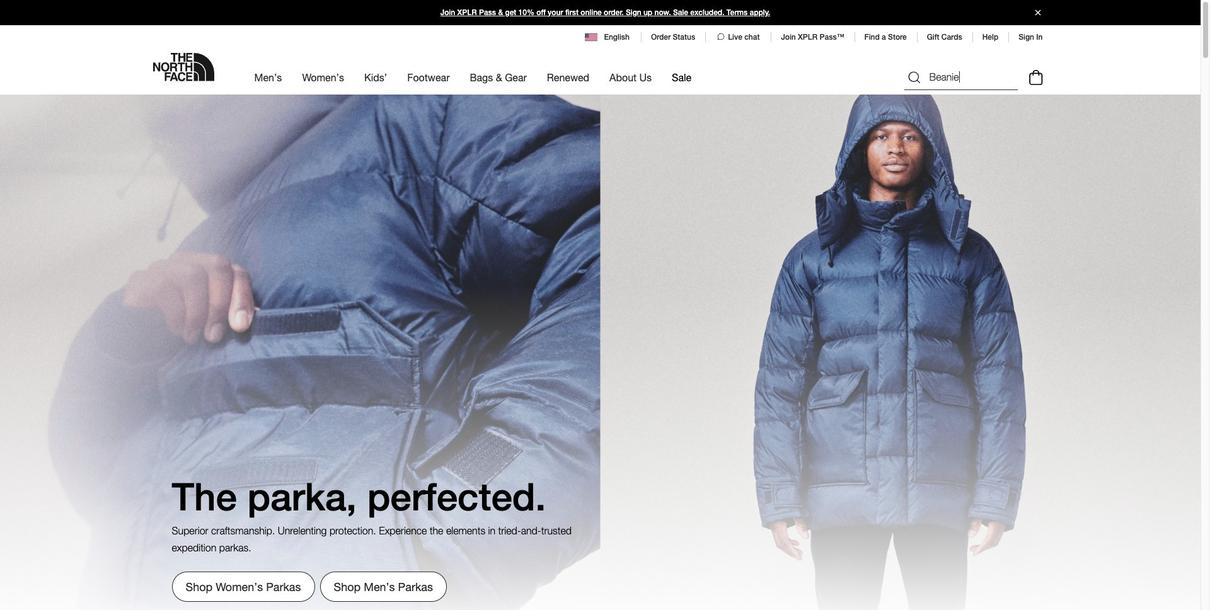 Task type: locate. For each thing, give the bounding box(es) containing it.
the north face home page image
[[153, 53, 214, 81]]

detail shot of cuff velcro closure on the men's '73 the north face parka in navy. image
[[0, 95, 1201, 610]]

main content
[[0, 95, 1201, 610]]

close image
[[1030, 10, 1046, 15]]



Task type: describe. For each thing, give the bounding box(es) containing it.
view cart image
[[1026, 68, 1046, 87]]

Search search field
[[904, 65, 1018, 90]]

search all image
[[907, 70, 922, 85]]



Task type: vqa. For each thing, say whether or not it's contained in the screenshot.
size
no



